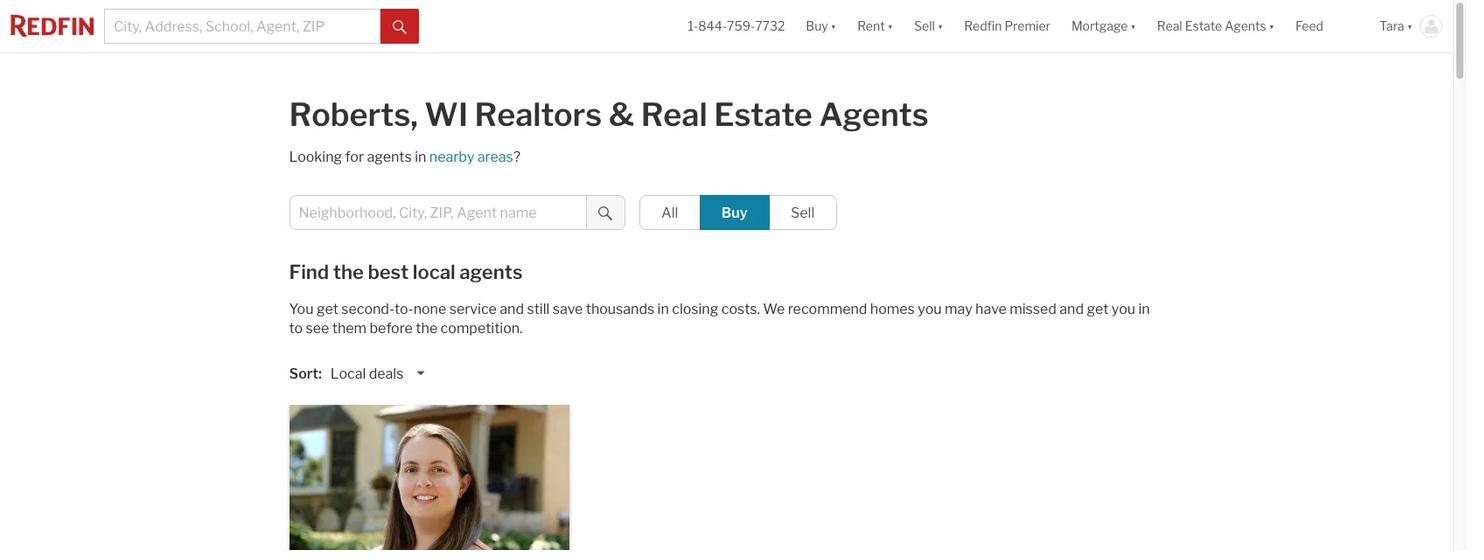 Task type: describe. For each thing, give the bounding box(es) containing it.
to
[[289, 320, 303, 337]]

nearby areas link
[[429, 149, 513, 165]]

2 you from the left
[[1112, 301, 1136, 318]]

buy ▾ button
[[796, 0, 847, 52]]

1-844-759-7732 link
[[688, 19, 785, 34]]

mortgage ▾ button
[[1072, 0, 1136, 52]]

local
[[330, 366, 366, 382]]

may
[[945, 301, 973, 318]]

759-
[[727, 19, 755, 34]]

you get second-to-none service and still save thousands in closing costs. we recommend homes you may have missed and get you in to see them before the competition.
[[289, 301, 1150, 337]]

?
[[513, 149, 521, 165]]

1 and from the left
[[500, 301, 524, 318]]

service
[[449, 301, 497, 318]]

redfin premier button
[[954, 0, 1061, 52]]

buy ▾
[[806, 19, 836, 34]]

homes
[[870, 301, 915, 318]]

save
[[553, 301, 583, 318]]

0 horizontal spatial agents
[[367, 149, 412, 165]]

we
[[763, 301, 785, 318]]

0 horizontal spatial real
[[641, 95, 707, 134]]

nearby
[[429, 149, 475, 165]]

5 ▾ from the left
[[1269, 19, 1275, 34]]

find
[[289, 261, 329, 283]]

rent ▾
[[857, 19, 893, 34]]

feed
[[1296, 19, 1324, 34]]

thousands
[[586, 301, 655, 318]]

0 horizontal spatial agents
[[819, 95, 929, 134]]

sort:
[[289, 365, 322, 382]]

7732
[[755, 19, 785, 34]]

redfin premier
[[964, 19, 1051, 34]]

Sell radio
[[769, 195, 837, 230]]

wi
[[425, 95, 468, 134]]

rent
[[857, 19, 885, 34]]

redfin
[[964, 19, 1002, 34]]

deals
[[369, 366, 404, 382]]

▾ for buy ▾
[[831, 19, 836, 34]]

sell for sell ▾
[[914, 19, 935, 34]]

All radio
[[639, 195, 701, 230]]

tara
[[1380, 19, 1405, 34]]

photo of sarah hastert image
[[289, 405, 569, 550]]

still
[[527, 301, 550, 318]]

them
[[332, 320, 367, 337]]

▾ for rent ▾
[[888, 19, 893, 34]]

second-
[[341, 301, 395, 318]]

none
[[414, 301, 446, 318]]

1-
[[688, 19, 698, 34]]

City, Address, School, Agent, ZIP search field
[[104, 9, 381, 44]]

buy for buy
[[722, 205, 748, 221]]

real estate agents ▾
[[1157, 19, 1275, 34]]

estate inside dropdown button
[[1185, 19, 1222, 34]]

sell for sell
[[791, 205, 815, 221]]

1-844-759-7732
[[688, 19, 785, 34]]

option group containing all
[[639, 195, 837, 230]]

real estate agents ▾ button
[[1147, 0, 1285, 52]]

buy for buy ▾
[[806, 19, 828, 34]]

▾ for sell ▾
[[938, 19, 943, 34]]

local deals
[[330, 366, 404, 382]]

real inside dropdown button
[[1157, 19, 1183, 34]]

missed
[[1010, 301, 1057, 318]]



Task type: vqa. For each thing, say whether or not it's contained in the screenshot.
"Street View" within Street View tab
no



Task type: locate. For each thing, give the bounding box(es) containing it.
areas
[[478, 149, 513, 165]]

in
[[415, 149, 426, 165], [658, 301, 669, 318], [1139, 301, 1150, 318]]

and right missed
[[1060, 301, 1084, 318]]

2 horizontal spatial in
[[1139, 301, 1150, 318]]

mortgage
[[1072, 19, 1128, 34]]

buy
[[806, 19, 828, 34], [722, 205, 748, 221]]

get
[[317, 301, 338, 318], [1087, 301, 1109, 318]]

0 horizontal spatial in
[[415, 149, 426, 165]]

1 vertical spatial agents
[[819, 95, 929, 134]]

1 horizontal spatial and
[[1060, 301, 1084, 318]]

▾ left rent
[[831, 19, 836, 34]]

the inside you get second-to-none service and still save thousands in closing costs. we recommend homes you may have missed and get you in to see them before the competition.
[[416, 320, 438, 337]]

the right find
[[333, 261, 364, 283]]

1 vertical spatial agents
[[460, 261, 523, 283]]

▾ right rent
[[888, 19, 893, 34]]

1 horizontal spatial you
[[1112, 301, 1136, 318]]

rent ▾ button
[[847, 0, 904, 52]]

2 and from the left
[[1060, 301, 1084, 318]]

competition.
[[441, 320, 523, 337]]

submit search image
[[598, 206, 612, 220]]

▾ right mortgage
[[1131, 19, 1136, 34]]

0 horizontal spatial sell
[[791, 205, 815, 221]]

rent ▾ button
[[857, 0, 893, 52]]

1 horizontal spatial real
[[1157, 19, 1183, 34]]

buy ▾ button
[[806, 0, 836, 52]]

1 vertical spatial real
[[641, 95, 707, 134]]

0 horizontal spatial you
[[918, 301, 942, 318]]

mortgage ▾ button
[[1061, 0, 1147, 52]]

1 horizontal spatial buy
[[806, 19, 828, 34]]

sell ▾ button
[[904, 0, 954, 52]]

buy inside dropdown button
[[806, 19, 828, 34]]

and left still
[[500, 301, 524, 318]]

4 ▾ from the left
[[1131, 19, 1136, 34]]

0 horizontal spatial the
[[333, 261, 364, 283]]

buy right the all radio
[[722, 205, 748, 221]]

find the best local agents
[[289, 261, 523, 283]]

buy right 7732
[[806, 19, 828, 34]]

sell inside "radio"
[[791, 205, 815, 221]]

roberts, wi realtors & real estate agents
[[289, 95, 929, 134]]

1 horizontal spatial in
[[658, 301, 669, 318]]

Buy radio
[[700, 195, 769, 230]]

all
[[661, 205, 678, 221]]

&
[[609, 95, 634, 134]]

▾
[[831, 19, 836, 34], [888, 19, 893, 34], [938, 19, 943, 34], [1131, 19, 1136, 34], [1269, 19, 1275, 34], [1407, 19, 1413, 34]]

looking for agents in nearby areas ?
[[289, 149, 521, 165]]

sell ▾ button
[[914, 0, 943, 52]]

before
[[370, 320, 413, 337]]

1 horizontal spatial estate
[[1185, 19, 1222, 34]]

submit search image
[[393, 20, 407, 34]]

844-
[[698, 19, 727, 34]]

sell right buy radio
[[791, 205, 815, 221]]

1 horizontal spatial agents
[[460, 261, 523, 283]]

1 horizontal spatial agents
[[1225, 19, 1266, 34]]

best
[[368, 261, 409, 283]]

0 horizontal spatial buy
[[722, 205, 748, 221]]

1 horizontal spatial get
[[1087, 301, 1109, 318]]

you
[[918, 301, 942, 318], [1112, 301, 1136, 318]]

real right & at top left
[[641, 95, 707, 134]]

looking
[[289, 149, 342, 165]]

▾ left redfin on the top right
[[938, 19, 943, 34]]

sell inside dropdown button
[[914, 19, 935, 34]]

0 vertical spatial sell
[[914, 19, 935, 34]]

0 horizontal spatial and
[[500, 301, 524, 318]]

local
[[413, 261, 456, 283]]

for
[[345, 149, 364, 165]]

0 vertical spatial buy
[[806, 19, 828, 34]]

0 vertical spatial agents
[[1225, 19, 1266, 34]]

0 vertical spatial estate
[[1185, 19, 1222, 34]]

1 vertical spatial buy
[[722, 205, 748, 221]]

the down none
[[416, 320, 438, 337]]

agents
[[367, 149, 412, 165], [460, 261, 523, 283]]

1 vertical spatial sell
[[791, 205, 815, 221]]

6 ▾ from the left
[[1407, 19, 1413, 34]]

and
[[500, 301, 524, 318], [1060, 301, 1084, 318]]

1 get from the left
[[317, 301, 338, 318]]

agents
[[1225, 19, 1266, 34], [819, 95, 929, 134]]

real right mortgage ▾
[[1157, 19, 1183, 34]]

closing
[[672, 301, 718, 318]]

have
[[976, 301, 1007, 318]]

agents right for
[[367, 149, 412, 165]]

estate
[[1185, 19, 1222, 34], [714, 95, 813, 134]]

to-
[[395, 301, 414, 318]]

feed button
[[1285, 0, 1369, 52]]

sell ▾
[[914, 19, 943, 34]]

▾ for tara ▾
[[1407, 19, 1413, 34]]

option group
[[639, 195, 837, 230]]

1 horizontal spatial the
[[416, 320, 438, 337]]

0 horizontal spatial estate
[[714, 95, 813, 134]]

premier
[[1005, 19, 1051, 34]]

0 vertical spatial the
[[333, 261, 364, 283]]

tara ▾
[[1380, 19, 1413, 34]]

costs.
[[721, 301, 760, 318]]

get up see
[[317, 301, 338, 318]]

2 get from the left
[[1087, 301, 1109, 318]]

recommend
[[788, 301, 867, 318]]

see
[[306, 320, 329, 337]]

real
[[1157, 19, 1183, 34], [641, 95, 707, 134]]

1 vertical spatial the
[[416, 320, 438, 337]]

▾ right tara
[[1407, 19, 1413, 34]]

you
[[289, 301, 314, 318]]

agents up the service
[[460, 261, 523, 283]]

real estate agents ▾ link
[[1157, 0, 1275, 52]]

0 horizontal spatial get
[[317, 301, 338, 318]]

2 ▾ from the left
[[888, 19, 893, 34]]

▾ for mortgage ▾
[[1131, 19, 1136, 34]]

mortgage ▾
[[1072, 19, 1136, 34]]

1 you from the left
[[918, 301, 942, 318]]

Neighborhood, City, ZIP, Agent name search field
[[289, 195, 587, 230]]

3 ▾ from the left
[[938, 19, 943, 34]]

0 vertical spatial real
[[1157, 19, 1183, 34]]

sell
[[914, 19, 935, 34], [791, 205, 815, 221]]

▾ left feed
[[1269, 19, 1275, 34]]

get right missed
[[1087, 301, 1109, 318]]

1 horizontal spatial sell
[[914, 19, 935, 34]]

1 vertical spatial estate
[[714, 95, 813, 134]]

realtors
[[475, 95, 602, 134]]

1 ▾ from the left
[[831, 19, 836, 34]]

0 vertical spatial agents
[[367, 149, 412, 165]]

buy inside radio
[[722, 205, 748, 221]]

roberts,
[[289, 95, 418, 134]]

sell right rent ▾
[[914, 19, 935, 34]]

the
[[333, 261, 364, 283], [416, 320, 438, 337]]

agents inside dropdown button
[[1225, 19, 1266, 34]]



